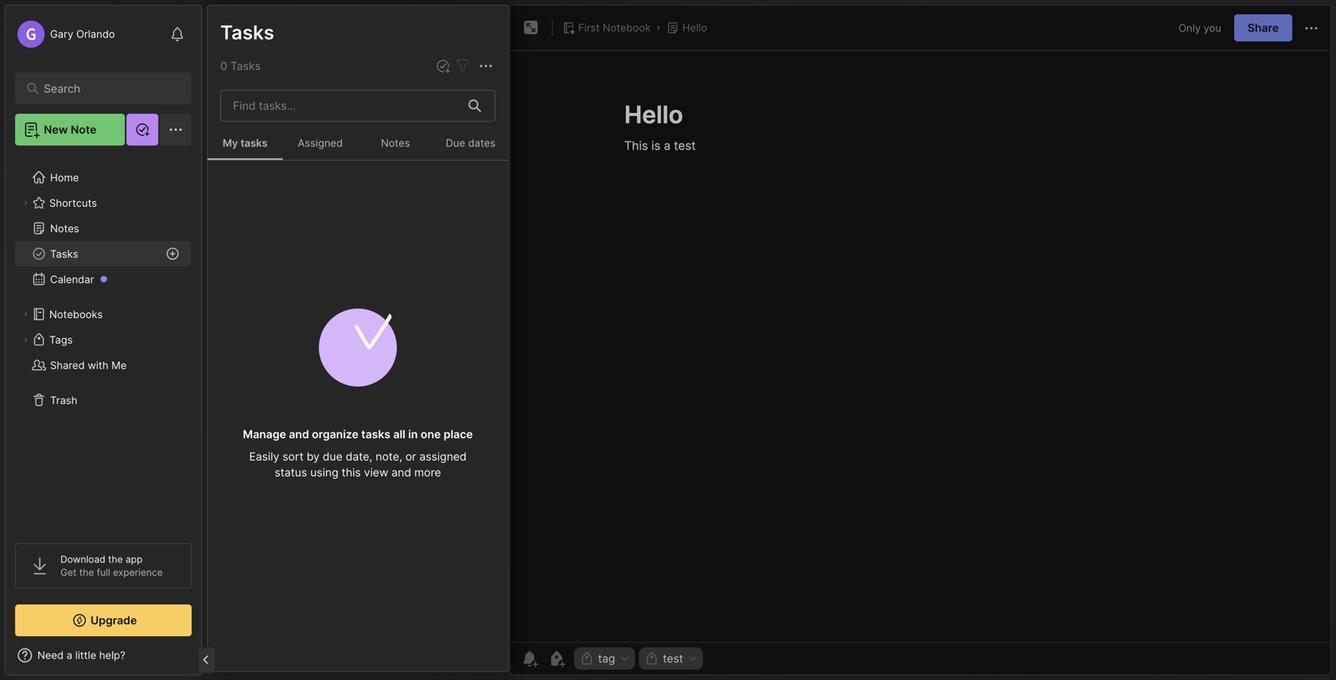 Task type: locate. For each thing, give the bounding box(es) containing it.
home link
[[15, 165, 192, 190]]

0 horizontal spatial tasks
[[241, 137, 268, 149]]

none search field inside main element
[[44, 79, 171, 98]]

new task image
[[435, 58, 451, 74]]

my
[[223, 137, 238, 149]]

and
[[289, 428, 309, 441], [392, 466, 411, 479]]

tasks inside "button"
[[50, 248, 78, 260]]

filter tasks image
[[454, 57, 473, 76]]

tag down assigned
[[298, 151, 313, 162]]

the
[[108, 554, 123, 565], [79, 567, 94, 578]]

test button
[[639, 648, 704, 670]]

new
[[44, 123, 68, 136]]

more
[[415, 466, 441, 479]]

1 vertical spatial a
[[67, 649, 72, 662]]

assigned button
[[283, 128, 358, 160]]

2 vertical spatial tasks
[[50, 248, 78, 260]]

me
[[111, 359, 127, 371]]

0 horizontal spatial test
[[267, 128, 286, 140]]

0 vertical spatial the
[[108, 554, 123, 565]]

calendar button
[[15, 267, 191, 292]]

a right is
[[258, 128, 264, 140]]

1 vertical spatial notes
[[381, 137, 410, 149]]

1 vertical spatial tag
[[598, 652, 616, 666]]

and down or
[[392, 466, 411, 479]]

status
[[275, 466, 307, 479]]

full
[[97, 567, 110, 578]]

hello
[[683, 21, 708, 34], [224, 111, 249, 123]]

1 vertical spatial test
[[329, 151, 346, 162]]

test down assigned
[[329, 151, 346, 162]]

note
[[71, 123, 96, 136]]

more actions and view options image
[[477, 57, 496, 76]]

0 vertical spatial a
[[258, 128, 264, 140]]

a
[[258, 128, 264, 140], [67, 649, 72, 662]]

a left little
[[67, 649, 72, 662]]

only you
[[1179, 22, 1222, 34]]

tag inside button
[[598, 652, 616, 666]]

0 tasks
[[220, 59, 261, 73]]

tree
[[6, 155, 201, 529]]

0 horizontal spatial and
[[289, 428, 309, 441]]

using
[[310, 466, 339, 479]]

1 horizontal spatial and
[[392, 466, 411, 479]]

the up full
[[108, 554, 123, 565]]

and up sort at left bottom
[[289, 428, 309, 441]]

tree containing home
[[6, 155, 201, 529]]

sort
[[283, 450, 304, 464]]

tasks up nov 28, 2023
[[241, 137, 268, 149]]

the down download
[[79, 567, 94, 578]]

tasks right 0
[[231, 59, 261, 73]]

orlando
[[76, 28, 115, 40]]

shortcuts button
[[15, 190, 191, 216]]

tag button
[[575, 648, 635, 670]]

2 vertical spatial notes
[[50, 222, 79, 235]]

0 horizontal spatial hello
[[224, 111, 249, 123]]

first
[[578, 21, 600, 34]]

None search field
[[44, 79, 171, 98]]

due dates button
[[433, 128, 508, 160]]

1 horizontal spatial tag
[[598, 652, 616, 666]]

experience
[[113, 567, 163, 578]]

get
[[60, 567, 77, 578]]

0 horizontal spatial notes
[[50, 222, 79, 235]]

0 vertical spatial tag
[[298, 151, 313, 162]]

0 vertical spatial tasks
[[241, 137, 268, 149]]

share
[[1248, 21, 1280, 35]]

tasks up notes
[[220, 21, 274, 44]]

add a reminder image
[[520, 649, 540, 668]]

place
[[444, 428, 473, 441]]

1 horizontal spatial a
[[258, 128, 264, 140]]

test up the '2023'
[[267, 128, 286, 140]]

1 horizontal spatial hello
[[683, 21, 708, 34]]

shortcuts
[[49, 197, 97, 209]]

little
[[75, 649, 96, 662]]

0 vertical spatial hello
[[683, 21, 708, 34]]

test
[[267, 128, 286, 140], [329, 151, 346, 162], [663, 652, 684, 666]]

my tasks button
[[208, 128, 283, 160]]

row group
[[208, 161, 508, 493]]

test right tag button
[[663, 652, 684, 666]]

tasks inside row group
[[361, 428, 391, 441]]

notes
[[220, 20, 274, 43], [381, 137, 410, 149], [50, 222, 79, 235]]

tasks inside button
[[241, 137, 268, 149]]

1 vertical spatial and
[[392, 466, 411, 479]]

you
[[1204, 22, 1222, 34]]

tag
[[298, 151, 313, 162], [598, 652, 616, 666]]

2 vertical spatial test
[[663, 652, 684, 666]]

download
[[60, 554, 105, 565]]

2 horizontal spatial test
[[663, 652, 684, 666]]

nov
[[224, 151, 242, 162]]

0 horizontal spatial a
[[67, 649, 72, 662]]

assigned
[[298, 137, 343, 149]]

Find tasks… text field
[[224, 93, 459, 119]]

notebooks link
[[15, 302, 191, 327]]

easily sort by due date, note, or assigned status using this view and more
[[249, 450, 467, 479]]

tasks up calendar
[[50, 248, 78, 260]]

1 vertical spatial tasks
[[361, 428, 391, 441]]

tasks left all
[[361, 428, 391, 441]]

notes left due
[[381, 137, 410, 149]]

0 horizontal spatial tag
[[298, 151, 313, 162]]

hello right the notebook
[[683, 21, 708, 34]]

tags
[[49, 334, 73, 346]]

hello up this
[[224, 111, 249, 123]]

expand note image
[[522, 18, 541, 37]]

Account field
[[15, 18, 115, 50]]

1 horizontal spatial the
[[108, 554, 123, 565]]

this
[[342, 466, 361, 479]]

download the app get the full experience
[[60, 554, 163, 578]]

notes down shortcuts
[[50, 222, 79, 235]]

nov 28, 2023
[[224, 151, 285, 162]]

notes up notes
[[220, 20, 274, 43]]

Search text field
[[44, 81, 171, 96]]

tags button
[[15, 327, 191, 353]]

1 horizontal spatial tasks
[[361, 428, 391, 441]]

hello button
[[664, 17, 711, 39]]

gary
[[50, 28, 73, 40]]

hello inside button
[[683, 21, 708, 34]]

tasks
[[220, 21, 274, 44], [231, 59, 261, 73], [50, 248, 78, 260]]

a inside field
[[67, 649, 72, 662]]

main element
[[0, 0, 207, 680]]

tasks
[[241, 137, 268, 149], [361, 428, 391, 441]]

easily
[[249, 450, 280, 464]]

1 horizontal spatial notes
[[220, 20, 274, 43]]

dates
[[468, 137, 496, 149]]

row group containing manage and organize tasks all in one place
[[208, 161, 508, 493]]

0 vertical spatial and
[[289, 428, 309, 441]]

2 horizontal spatial notes
[[381, 137, 410, 149]]

upgrade
[[91, 614, 137, 627]]

1 vertical spatial the
[[79, 567, 94, 578]]

28,
[[244, 151, 258, 162]]

tag right add tag icon
[[598, 652, 616, 666]]

0 vertical spatial notes
[[220, 20, 274, 43]]

need
[[37, 649, 64, 662]]

2 notes
[[220, 58, 259, 72]]

notes inside button
[[381, 137, 410, 149]]

manage and organize tasks all in one place
[[243, 428, 473, 441]]



Task type: vqa. For each thing, say whether or not it's contained in the screenshot.
NOTE
yes



Task type: describe. For each thing, give the bounding box(es) containing it.
shared with me link
[[15, 353, 191, 378]]

notebook
[[603, 21, 651, 34]]

add tag image
[[547, 649, 567, 668]]

my tasks
[[223, 137, 268, 149]]

in
[[408, 428, 418, 441]]

with
[[88, 359, 109, 371]]

first notebook
[[578, 21, 651, 34]]

expand tags image
[[21, 335, 30, 345]]

notes button
[[358, 128, 433, 160]]

0 horizontal spatial the
[[79, 567, 94, 578]]

organize
[[312, 428, 359, 441]]

shared with me
[[50, 359, 127, 371]]

home
[[50, 171, 79, 184]]

0
[[220, 59, 227, 73]]

is
[[247, 128, 255, 140]]

tasks button
[[15, 241, 191, 267]]

notes inside main element
[[50, 222, 79, 235]]

view
[[364, 466, 389, 479]]

2023
[[261, 151, 285, 162]]

trash
[[50, 394, 77, 406]]

calendar
[[50, 273, 94, 285]]

shared
[[50, 359, 85, 371]]

due
[[323, 450, 343, 464]]

note window element
[[510, 5, 1332, 676]]

0 vertical spatial test
[[267, 128, 286, 140]]

this is a test
[[224, 128, 286, 140]]

manage
[[243, 428, 286, 441]]

1 vertical spatial hello
[[224, 111, 249, 123]]

More actions and view options field
[[473, 56, 496, 76]]

by
[[307, 450, 320, 464]]

click to collapse image
[[201, 651, 213, 670]]

only
[[1179, 22, 1201, 34]]

2
[[220, 58, 226, 72]]

and inside 'easily sort by due date, note, or assigned status using this view and more'
[[392, 466, 411, 479]]

need a little help?
[[37, 649, 125, 662]]

first notebook button
[[559, 17, 654, 39]]

upgrade button
[[15, 605, 192, 637]]

trash link
[[15, 388, 191, 413]]

one
[[421, 428, 441, 441]]

app
[[126, 554, 143, 565]]

notes link
[[15, 216, 191, 241]]

Note Editor text field
[[511, 50, 1331, 642]]

assigned
[[420, 450, 467, 464]]

0 vertical spatial tasks
[[220, 21, 274, 44]]

expand notebooks image
[[21, 310, 30, 319]]

this
[[224, 128, 244, 140]]

WHAT'S NEW field
[[6, 643, 201, 668]]

date,
[[346, 450, 373, 464]]

Filter tasks field
[[454, 56, 473, 76]]

new note
[[44, 123, 96, 136]]

1 vertical spatial tasks
[[231, 59, 261, 73]]

share button
[[1235, 14, 1293, 41]]

notebooks
[[49, 308, 103, 320]]

notes
[[229, 58, 259, 72]]

all
[[393, 428, 406, 441]]

tree inside main element
[[6, 155, 201, 529]]

or
[[406, 450, 416, 464]]

gary orlando
[[50, 28, 115, 40]]

help?
[[99, 649, 125, 662]]

note,
[[376, 450, 403, 464]]

test inside button
[[663, 652, 684, 666]]

due
[[446, 137, 465, 149]]

1 horizontal spatial test
[[329, 151, 346, 162]]

due dates
[[446, 137, 496, 149]]



